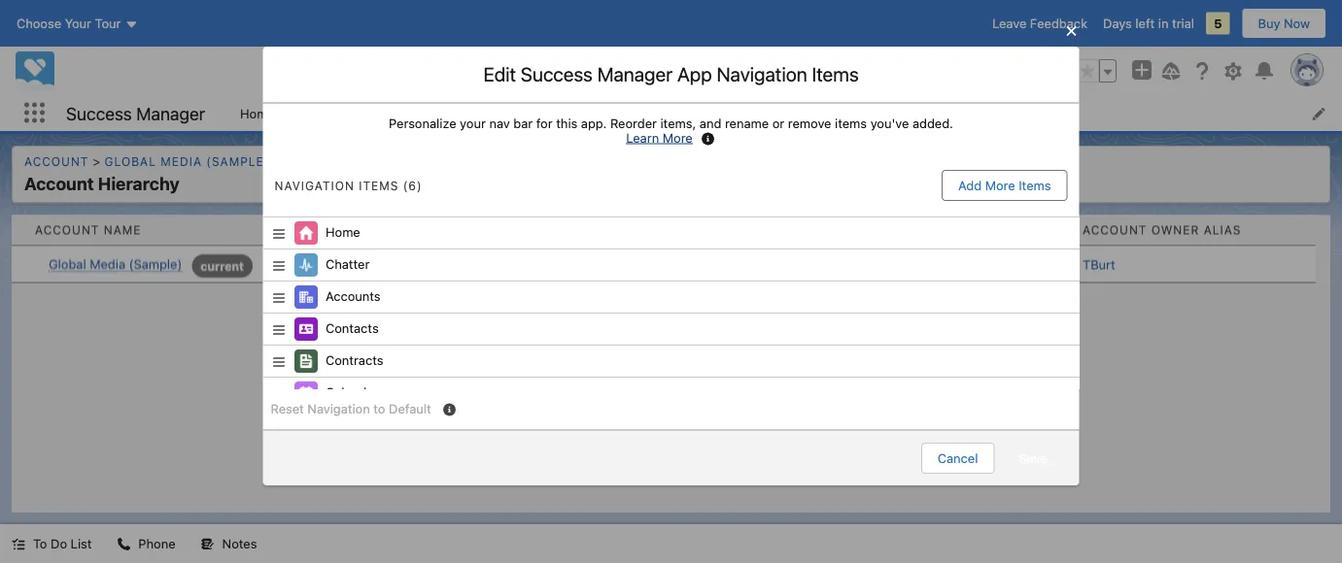 Task type: describe. For each thing, give the bounding box(es) containing it.
billing state/province
[[360, 224, 526, 237]]

tburt link
[[1083, 257, 1116, 272]]

learn more link
[[626, 130, 693, 145]]

save button
[[1003, 443, 1064, 474]]

contacts inside contacts link
[[469, 106, 522, 121]]

items
[[835, 116, 867, 130]]

1 vertical spatial media
[[90, 257, 125, 271]]

contacts inside list box
[[325, 321, 378, 336]]

edit success manager app navigation items
[[483, 63, 859, 86]]

0 horizontal spatial success
[[66, 103, 132, 124]]

0 vertical spatial manager
[[597, 63, 673, 86]]

1 horizontal spatial items
[[812, 63, 859, 86]]

(sample) for the bottom global media (sample) link
[[129, 257, 182, 271]]

added.
[[913, 116, 953, 130]]

owner
[[1152, 224, 1200, 237]]

learn
[[626, 130, 659, 145]]

contracts inside list box
[[325, 353, 383, 368]]

chatter
[[325, 257, 369, 271]]

search...
[[485, 64, 537, 78]]

0 vertical spatial navigation
[[717, 63, 807, 86]]

1 vertical spatial manager
[[136, 103, 205, 124]]

days
[[1103, 16, 1132, 31]]

notes
[[222, 537, 257, 552]]

phone
[[138, 537, 176, 552]]

to
[[374, 401, 385, 416]]

account for account name
[[35, 224, 100, 237]]

1 vertical spatial global media (sample) link
[[49, 257, 182, 272]]

more for learn
[[663, 130, 693, 145]]

0 vertical spatial global media (sample) link
[[97, 155, 277, 169]]

calendar link
[[666, 95, 742, 131]]

notes button
[[189, 525, 269, 564]]

0 vertical spatial success
[[521, 63, 593, 86]]

tburt
[[1083, 257, 1116, 272]]

home link
[[228, 95, 287, 131]]

billing
[[360, 224, 411, 237]]

buy now
[[1258, 16, 1310, 31]]

home inside list box
[[325, 225, 360, 239]]

ontario
[[360, 257, 403, 272]]

contacts link
[[458, 95, 534, 131]]

app
[[677, 63, 712, 86]]

0 vertical spatial global media (sample)
[[104, 155, 270, 169]]

for
[[536, 116, 553, 130]]

alias
[[1204, 224, 1242, 237]]

reset
[[271, 401, 304, 416]]

add
[[958, 178, 982, 193]]

trial
[[1172, 16, 1195, 31]]

1 vertical spatial global media (sample)
[[49, 257, 182, 271]]

calendar list item
[[666, 95, 767, 131]]

do
[[51, 537, 67, 552]]

home inside "link"
[[240, 106, 275, 121]]

0 horizontal spatial items
[[359, 179, 399, 192]]

leave feedback
[[993, 16, 1088, 31]]

reorder
[[610, 116, 657, 130]]

personalize your nav bar for this app. reorder items, and rename or remove items you've added.
[[389, 116, 953, 130]]

calendar inside list box
[[325, 385, 378, 400]]

default
[[389, 401, 431, 416]]

your
[[460, 116, 486, 130]]

1 horizontal spatial media
[[161, 155, 202, 169]]

to
[[33, 537, 47, 552]]

account for account hierarchy
[[24, 174, 94, 194]]

account owner alias
[[1083, 224, 1242, 237]]

account link
[[24, 155, 97, 169]]

row containing global media (sample)
[[12, 246, 1316, 282]]



Task type: vqa. For each thing, say whether or not it's contained in the screenshot.
Days Left In Trial at the right top of the page
yes



Task type: locate. For each thing, give the bounding box(es) containing it.
edit
[[483, 63, 516, 86]]

buy now button
[[1242, 8, 1327, 39]]

global media (sample) link down name
[[49, 257, 182, 272]]

global media (sample)
[[104, 155, 270, 169], [49, 257, 182, 271]]

(sample)
[[206, 155, 270, 169], [129, 257, 182, 271]]

2 text default image from the left
[[201, 538, 214, 552]]

manager up hierarchy
[[136, 103, 205, 124]]

current
[[201, 260, 244, 273]]

1 horizontal spatial success
[[521, 63, 593, 86]]

0 horizontal spatial media
[[90, 257, 125, 271]]

1 horizontal spatial more
[[985, 178, 1015, 193]]

0 vertical spatial home
[[240, 106, 275, 121]]

1 horizontal spatial global
[[104, 155, 156, 169]]

more for add
[[985, 178, 1015, 193]]

list containing home
[[228, 95, 1342, 131]]

account up the account hierarchy
[[24, 155, 89, 169]]

1 vertical spatial home
[[325, 225, 360, 239]]

list
[[228, 95, 1342, 131]]

(sample) down home "link"
[[206, 155, 270, 169]]

home
[[240, 106, 275, 121], [325, 225, 360, 239]]

accounts
[[366, 106, 421, 121], [325, 289, 380, 304]]

1 horizontal spatial (sample)
[[206, 155, 270, 169]]

calendar inside list item
[[677, 106, 730, 121]]

1 horizontal spatial calendar
[[677, 106, 730, 121]]

0 horizontal spatial contacts
[[325, 321, 378, 336]]

accounts link
[[354, 95, 432, 131]]

contacts
[[469, 106, 522, 121], [325, 321, 378, 336]]

more right add
[[985, 178, 1015, 193]]

text default image for notes
[[201, 538, 214, 552]]

0 horizontal spatial (sample)
[[129, 257, 182, 271]]

app.
[[581, 116, 607, 130]]

list box containing home
[[263, 217, 1079, 410]]

more
[[663, 130, 693, 145], [985, 178, 1015, 193]]

0 vertical spatial (sample)
[[206, 155, 270, 169]]

feedback
[[1030, 16, 1088, 31]]

0 horizontal spatial calendar
[[325, 385, 378, 400]]

0 horizontal spatial home
[[240, 106, 275, 121]]

1 horizontal spatial contacts
[[469, 106, 522, 121]]

media down name
[[90, 257, 125, 271]]

leave
[[993, 16, 1027, 31]]

buy
[[1258, 16, 1281, 31]]

row
[[12, 246, 1316, 282]]

calendar
[[677, 106, 730, 121], [325, 385, 378, 400]]

more inside add more items button
[[985, 178, 1015, 193]]

cancel button
[[921, 443, 995, 474]]

account down account link
[[24, 174, 94, 194]]

manager up contracts list item
[[597, 63, 673, 86]]

contracts
[[571, 106, 629, 121], [325, 353, 383, 368]]

items up the items
[[812, 63, 859, 86]]

to do list
[[33, 537, 92, 552]]

(sample) inside row
[[129, 257, 182, 271]]

1 horizontal spatial text default image
[[201, 538, 214, 552]]

to do list button
[[0, 525, 103, 564]]

1 vertical spatial accounts
[[325, 289, 380, 304]]

contacts list item
[[458, 95, 559, 131]]

items inside button
[[1019, 178, 1051, 193]]

0 horizontal spatial manager
[[136, 103, 205, 124]]

success
[[521, 63, 593, 86], [66, 103, 132, 124]]

0 horizontal spatial global
[[49, 257, 86, 271]]

1 horizontal spatial contracts
[[571, 106, 629, 121]]

list
[[71, 537, 92, 552]]

add more items
[[958, 178, 1051, 193]]

group
[[1076, 59, 1117, 83]]

success manager
[[66, 103, 205, 124]]

global media (sample) up hierarchy
[[104, 155, 270, 169]]

name
[[104, 224, 141, 237]]

remove
[[788, 116, 832, 130]]

0 vertical spatial more
[[663, 130, 693, 145]]

success up this at left
[[521, 63, 593, 86]]

0 horizontal spatial contracts
[[325, 353, 383, 368]]

(sample) down name
[[129, 257, 182, 271]]

global inside row
[[49, 257, 86, 271]]

success up account link
[[66, 103, 132, 124]]

you've
[[871, 116, 909, 130]]

media up hierarchy
[[161, 155, 202, 169]]

1 vertical spatial contacts
[[325, 321, 378, 336]]

1 vertical spatial (sample)
[[129, 257, 182, 271]]

add more items button
[[942, 170, 1068, 201]]

state/province
[[415, 224, 526, 237]]

0 horizontal spatial text default image
[[12, 538, 25, 552]]

now
[[1284, 16, 1310, 31]]

accounts list item
[[354, 95, 458, 131]]

global for the bottom global media (sample) link
[[49, 257, 86, 271]]

reset navigation to default
[[271, 401, 431, 416]]

text default image for to do list
[[12, 538, 25, 552]]

or
[[773, 116, 785, 130]]

global up hierarchy
[[104, 155, 156, 169]]

accounts down chatter
[[325, 289, 380, 304]]

navigation
[[717, 63, 807, 86], [275, 179, 355, 192], [308, 401, 370, 416]]

personalize
[[389, 116, 456, 130]]

global media (sample) link
[[97, 155, 277, 169], [49, 257, 182, 272]]

items
[[812, 63, 859, 86], [1019, 178, 1051, 193], [359, 179, 399, 192]]

0 vertical spatial accounts
[[366, 106, 421, 121]]

account up tburt link
[[1083, 224, 1147, 237]]

days left in trial
[[1103, 16, 1195, 31]]

account left name
[[35, 224, 100, 237]]

search... button
[[447, 55, 835, 87]]

items right add
[[1019, 178, 1051, 193]]

account hierarchy
[[24, 174, 180, 194]]

navigation up chatter
[[275, 179, 355, 192]]

hierarchy
[[98, 174, 180, 194]]

manager
[[597, 63, 673, 86], [136, 103, 205, 124]]

0 vertical spatial media
[[161, 155, 202, 169]]

1 vertical spatial global
[[49, 257, 86, 271]]

contracts link
[[559, 95, 641, 131]]

account for account owner alias
[[1083, 224, 1147, 237]]

1 vertical spatial navigation
[[275, 179, 355, 192]]

account name
[[35, 224, 141, 237]]

0 vertical spatial contracts
[[571, 106, 629, 121]]

1 text default image from the left
[[12, 538, 25, 552]]

text default image left to
[[12, 538, 25, 552]]

account
[[24, 155, 89, 169], [24, 174, 94, 194], [35, 224, 100, 237], [1083, 224, 1147, 237]]

list box
[[263, 217, 1079, 410]]

left
[[1136, 16, 1155, 31]]

1 vertical spatial contracts
[[325, 353, 383, 368]]

rename
[[725, 116, 769, 130]]

items left the (6)
[[359, 179, 399, 192]]

navigation items (6)
[[275, 179, 422, 192]]

nav
[[489, 116, 510, 130]]

leave feedback link
[[993, 16, 1088, 31]]

navigation left to
[[308, 401, 370, 416]]

0 horizontal spatial more
[[663, 130, 693, 145]]

(sample) for topmost global media (sample) link
[[206, 155, 270, 169]]

0 vertical spatial contacts
[[469, 106, 522, 121]]

text default image left notes on the bottom of page
[[201, 538, 214, 552]]

1 horizontal spatial manager
[[597, 63, 673, 86]]

global media (sample) down name
[[49, 257, 182, 271]]

account for account
[[24, 155, 89, 169]]

1 vertical spatial success
[[66, 103, 132, 124]]

global down account name
[[49, 257, 86, 271]]

navigation up rename
[[717, 63, 807, 86]]

cancel
[[938, 452, 978, 466]]

more right learn
[[663, 130, 693, 145]]

accounts up the (6)
[[366, 106, 421, 121]]

global
[[104, 155, 156, 169], [49, 257, 86, 271]]

in
[[1158, 16, 1169, 31]]

1 vertical spatial calendar
[[325, 385, 378, 400]]

media
[[161, 155, 202, 169], [90, 257, 125, 271]]

learn more
[[626, 130, 693, 145]]

bar
[[514, 116, 533, 130]]

list item
[[287, 95, 354, 131]]

global media (sample) link up hierarchy
[[97, 155, 277, 169]]

accounts inside list item
[[366, 106, 421, 121]]

0 vertical spatial global
[[104, 155, 156, 169]]

1 vertical spatial more
[[985, 178, 1015, 193]]

contracts list item
[[559, 95, 666, 131]]

text default image inside to do list button
[[12, 538, 25, 552]]

(6)
[[403, 179, 422, 192]]

and
[[700, 116, 722, 130]]

items,
[[660, 116, 696, 130]]

2 vertical spatial navigation
[[308, 401, 370, 416]]

1 horizontal spatial home
[[325, 225, 360, 239]]

this
[[556, 116, 578, 130]]

phone button
[[105, 525, 187, 564]]

contracts inside 'link'
[[571, 106, 629, 121]]

text default image
[[12, 538, 25, 552], [201, 538, 214, 552]]

0 vertical spatial calendar
[[677, 106, 730, 121]]

global for topmost global media (sample) link
[[104, 155, 156, 169]]

text default image inside notes button
[[201, 538, 214, 552]]

5
[[1214, 16, 1222, 31]]

text default image
[[117, 538, 131, 552]]

2 horizontal spatial items
[[1019, 178, 1051, 193]]

save
[[1019, 452, 1047, 466]]



